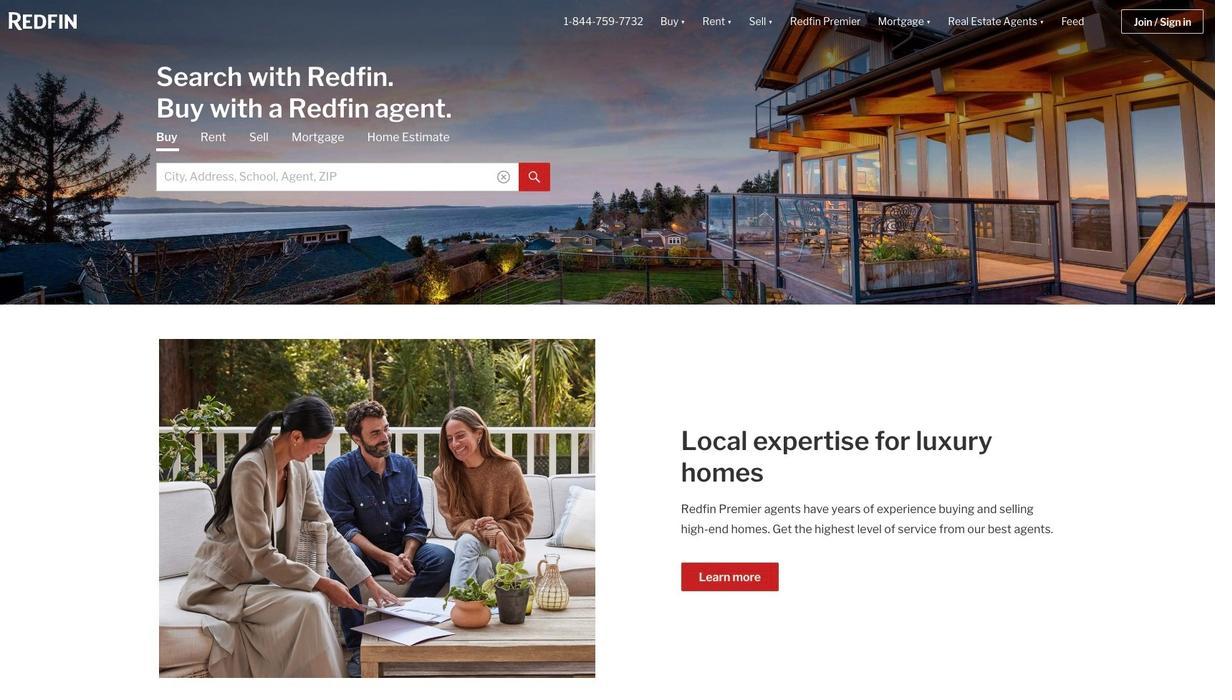 Task type: locate. For each thing, give the bounding box(es) containing it.
tab list
[[156, 129, 551, 191]]

submit search image
[[529, 172, 541, 183]]

City, Address, School, Agent, ZIP search field
[[156, 162, 519, 191]]



Task type: vqa. For each thing, say whether or not it's contained in the screenshot.
|
no



Task type: describe. For each thing, give the bounding box(es) containing it.
search input image
[[498, 170, 510, 183]]

a woman showing a document for a backyard consultation. image
[[159, 339, 596, 678]]



